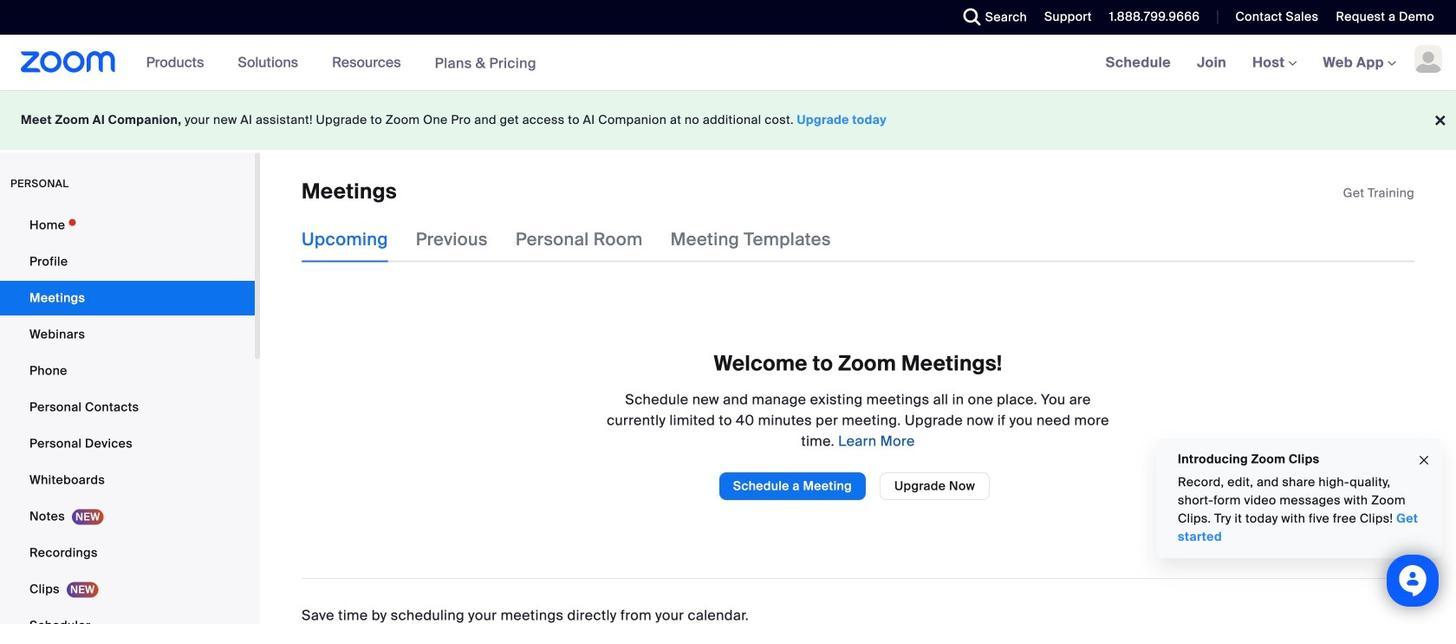 Task type: locate. For each thing, give the bounding box(es) containing it.
tabs of meeting tab list
[[302, 217, 859, 262]]

banner
[[0, 35, 1457, 91]]

profile picture image
[[1415, 45, 1443, 73]]

footer
[[0, 90, 1457, 150]]

product information navigation
[[133, 35, 550, 91]]

personal menu menu
[[0, 208, 255, 624]]

close image
[[1418, 451, 1431, 470]]

application
[[1344, 185, 1415, 202]]



Task type: vqa. For each thing, say whether or not it's contained in the screenshot.
zoom logo
yes



Task type: describe. For each thing, give the bounding box(es) containing it.
zoom logo image
[[21, 51, 116, 73]]

meetings navigation
[[1093, 35, 1457, 91]]



